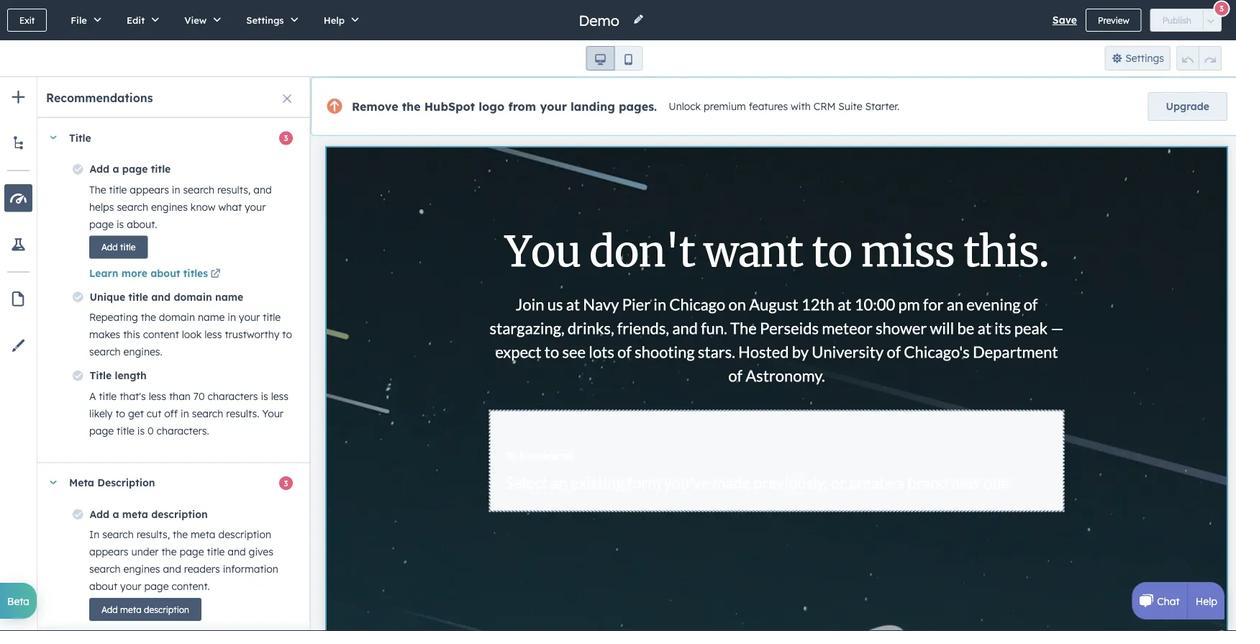 Task type: locate. For each thing, give the bounding box(es) containing it.
trustworthy
[[225, 328, 280, 341]]

domain
[[174, 290, 212, 303], [159, 311, 195, 324]]

0 vertical spatial domain
[[174, 290, 212, 303]]

is left 'about.'
[[117, 218, 124, 230]]

exit
[[19, 15, 35, 26]]

1 vertical spatial engines
[[123, 563, 160, 575]]

exit link
[[7, 9, 47, 32]]

1 vertical spatial results,
[[137, 528, 170, 541]]

appears down in
[[89, 546, 129, 558]]

results, up what in the left of the page
[[217, 183, 251, 196]]

meta down under
[[120, 604, 142, 615]]

group up landing
[[586, 46, 643, 71]]

in up 'trustworthy'
[[228, 311, 236, 324]]

0
[[148, 424, 154, 437]]

title up a
[[90, 369, 112, 382]]

1 horizontal spatial appears
[[130, 183, 169, 196]]

a up helps
[[113, 163, 119, 175]]

look
[[182, 328, 202, 341]]

to inside the a title that's less than 70 characters is less likely to get cut off in search results. your page title is 0 characters.
[[115, 407, 125, 420]]

upgrade
[[1166, 100, 1210, 113]]

0 vertical spatial appears
[[130, 183, 169, 196]]

is left 0
[[137, 424, 145, 437]]

0 vertical spatial description
[[151, 508, 208, 520]]

0 vertical spatial to
[[282, 328, 292, 341]]

0 vertical spatial help
[[324, 14, 345, 26]]

2 horizontal spatial in
[[228, 311, 236, 324]]

1 vertical spatial settings button
[[1105, 46, 1171, 71]]

appears
[[130, 183, 169, 196], [89, 546, 129, 558]]

0 vertical spatial in
[[172, 183, 180, 196]]

in inside the a title that's less than 70 characters is less likely to get cut off in search results. your page title is 0 characters.
[[181, 407, 189, 420]]

about up 'unique title and domain name'
[[151, 267, 180, 279]]

page up "readers"
[[180, 546, 204, 558]]

less up cut in the bottom of the page
[[149, 390, 166, 402]]

domain up look on the bottom left of page
[[159, 311, 195, 324]]

1 vertical spatial in
[[228, 311, 236, 324]]

help button
[[309, 0, 369, 40]]

about.
[[127, 218, 157, 230]]

is up your
[[261, 390, 268, 402]]

description down content.
[[144, 604, 189, 615]]

publish button
[[1151, 9, 1204, 32]]

group down publish group
[[1177, 46, 1222, 71]]

0 horizontal spatial about
[[89, 580, 117, 593]]

to inside repeating the domain name in your title makes this content look less trustworthy to search engines.
[[282, 328, 292, 341]]

title inside the title appears in search results, and helps search engines know what your page is about.
[[109, 183, 127, 196]]

domain down titles
[[174, 290, 212, 303]]

settings down preview 'button'
[[1126, 52, 1165, 64]]

title inside dropdown button
[[69, 131, 91, 144]]

description up the "gives"
[[218, 528, 271, 541]]

settings right view button
[[246, 14, 284, 26]]

description inside in search results, the meta description appears under the page title and gives search engines and readers information about your page content.
[[218, 528, 271, 541]]

group
[[586, 46, 643, 71], [1177, 46, 1222, 71]]

1 horizontal spatial less
[[205, 328, 222, 341]]

title right the
[[109, 183, 127, 196]]

domain inside repeating the domain name in your title makes this content look less trustworthy to search engines.
[[159, 311, 195, 324]]

repeating
[[89, 311, 138, 324]]

0 vertical spatial is
[[117, 218, 124, 230]]

0 vertical spatial results,
[[217, 183, 251, 196]]

0 vertical spatial meta
[[122, 508, 148, 520]]

save
[[1053, 14, 1077, 26]]

0 vertical spatial engines
[[151, 200, 188, 213]]

2 vertical spatial is
[[137, 424, 145, 437]]

in down title dropdown button
[[172, 183, 180, 196]]

0 horizontal spatial to
[[115, 407, 125, 420]]

1 vertical spatial about
[[89, 580, 117, 593]]

name up look on the bottom left of page
[[198, 311, 225, 324]]

in search results, the meta description appears under the page title and gives search engines and readers information about your page content.
[[89, 528, 278, 593]]

1 vertical spatial meta
[[191, 528, 216, 541]]

1 vertical spatial description
[[218, 528, 271, 541]]

1 horizontal spatial settings
[[1126, 52, 1165, 64]]

the up the content
[[141, 311, 156, 324]]

0 horizontal spatial settings button
[[231, 0, 309, 40]]

page down helps
[[89, 218, 114, 230]]

name
[[215, 290, 244, 303], [198, 311, 225, 324]]

view
[[184, 14, 207, 26]]

in
[[172, 183, 180, 196], [228, 311, 236, 324], [181, 407, 189, 420]]

search down makes
[[89, 345, 121, 358]]

0 horizontal spatial appears
[[89, 546, 129, 558]]

1 horizontal spatial group
[[1177, 46, 1222, 71]]

1 horizontal spatial to
[[282, 328, 292, 341]]

search down 70
[[192, 407, 223, 420]]

settings
[[246, 14, 284, 26], [1126, 52, 1165, 64]]

publish group
[[1151, 9, 1222, 32]]

settings button
[[231, 0, 309, 40], [1105, 46, 1171, 71]]

title up 'trustworthy'
[[263, 311, 281, 324]]

edit
[[127, 14, 145, 26]]

in right off
[[181, 407, 189, 420]]

1 vertical spatial appears
[[89, 546, 129, 558]]

caret image
[[49, 136, 58, 139]]

your inside the title appears in search results, and helps search engines know what your page is about.
[[245, 200, 266, 213]]

is
[[117, 218, 124, 230], [261, 390, 268, 402], [137, 424, 145, 437]]

chat
[[1158, 595, 1180, 607]]

2 horizontal spatial is
[[261, 390, 268, 402]]

1 horizontal spatial results,
[[217, 183, 251, 196]]

is inside the title appears in search results, and helps search engines know what your page is about.
[[117, 218, 124, 230]]

close image
[[283, 94, 292, 103]]

0 horizontal spatial is
[[117, 218, 124, 230]]

description down meta description dropdown button
[[151, 508, 208, 520]]

meta description button
[[37, 463, 295, 502]]

less right look on the bottom left of page
[[205, 328, 222, 341]]

appears down add a page title
[[130, 183, 169, 196]]

about inside in search results, the meta description appears under the page title and gives search engines and readers information about your page content.
[[89, 580, 117, 593]]

title
[[69, 131, 91, 144], [90, 369, 112, 382]]

search right in
[[102, 528, 134, 541]]

meta inside button
[[120, 604, 142, 615]]

title length
[[90, 369, 147, 382]]

from
[[508, 99, 536, 114]]

1 horizontal spatial in
[[181, 407, 189, 420]]

1 horizontal spatial is
[[137, 424, 145, 437]]

description
[[151, 508, 208, 520], [218, 528, 271, 541], [144, 604, 189, 615]]

2 vertical spatial meta
[[120, 604, 142, 615]]

and
[[254, 183, 272, 196], [151, 290, 171, 303], [228, 546, 246, 558], [163, 563, 181, 575]]

title up 'more'
[[120, 242, 136, 253]]

name inside repeating the domain name in your title makes this content look less trustworthy to search engines.
[[198, 311, 225, 324]]

2 horizontal spatial less
[[271, 390, 289, 402]]

title
[[151, 163, 171, 175], [109, 183, 127, 196], [120, 242, 136, 253], [128, 290, 148, 303], [263, 311, 281, 324], [99, 390, 117, 402], [117, 424, 135, 437], [207, 546, 225, 558]]

2 a from the top
[[113, 508, 119, 520]]

meta up "readers"
[[191, 528, 216, 541]]

this
[[123, 328, 140, 341]]

your right from
[[540, 99, 567, 114]]

1 vertical spatial to
[[115, 407, 125, 420]]

under
[[131, 546, 159, 558]]

your up 'trustworthy'
[[239, 311, 260, 324]]

beta
[[7, 595, 30, 607]]

0 vertical spatial settings button
[[231, 0, 309, 40]]

0 horizontal spatial in
[[172, 183, 180, 196]]

unlock
[[669, 100, 701, 113]]

0 horizontal spatial help
[[324, 14, 345, 26]]

engines
[[151, 200, 188, 213], [123, 563, 160, 575]]

1 vertical spatial domain
[[159, 311, 195, 324]]

1 vertical spatial name
[[198, 311, 225, 324]]

the
[[402, 99, 421, 114], [141, 311, 156, 324], [173, 528, 188, 541], [162, 546, 177, 558]]

to left get at the left of the page
[[115, 407, 125, 420]]

your right what in the left of the page
[[245, 200, 266, 213]]

search inside the a title that's less than 70 characters is less likely to get cut off in search results. your page title is 0 characters.
[[192, 407, 223, 420]]

2 vertical spatial in
[[181, 407, 189, 420]]

1 horizontal spatial settings button
[[1105, 46, 1171, 71]]

a down the meta description
[[113, 508, 119, 520]]

meta down description
[[122, 508, 148, 520]]

2 vertical spatial description
[[144, 604, 189, 615]]

about
[[151, 267, 180, 279], [89, 580, 117, 593]]

in inside the title appears in search results, and helps search engines know what your page is about.
[[172, 183, 180, 196]]

readers
[[184, 563, 220, 575]]

preview button
[[1086, 9, 1142, 32]]

1 vertical spatial a
[[113, 508, 119, 520]]

the
[[89, 183, 106, 196]]

information
[[223, 563, 278, 575]]

about up add meta description button
[[89, 580, 117, 593]]

add a page title
[[90, 163, 171, 175]]

the right under
[[162, 546, 177, 558]]

title inside in search results, the meta description appears under the page title and gives search engines and readers information about your page content.
[[207, 546, 225, 558]]

with
[[791, 100, 811, 113]]

in inside repeating the domain name in your title makes this content look less trustworthy to search engines.
[[228, 311, 236, 324]]

that's
[[120, 390, 146, 402]]

0 vertical spatial settings
[[246, 14, 284, 26]]

title right caret icon at the left top of page
[[69, 131, 91, 144]]

your
[[540, 99, 567, 114], [245, 200, 266, 213], [239, 311, 260, 324], [120, 580, 141, 593]]

results,
[[217, 183, 251, 196], [137, 528, 170, 541]]

engines down under
[[123, 563, 160, 575]]

0 horizontal spatial settings
[[246, 14, 284, 26]]

page inside the a title that's less than 70 characters is less likely to get cut off in search results. your page title is 0 characters.
[[89, 424, 114, 437]]

the down "add a meta description"
[[173, 528, 188, 541]]

your up add meta description button
[[120, 580, 141, 593]]

1 vertical spatial title
[[90, 369, 112, 382]]

name down link opens in a new window image
[[215, 290, 244, 303]]

page down likely
[[89, 424, 114, 437]]

search up know
[[183, 183, 214, 196]]

a title that's less than 70 characters is less likely to get cut off in search results. your page title is 0 characters.
[[89, 390, 289, 437]]

what
[[218, 200, 242, 213]]

title up "readers"
[[207, 546, 225, 558]]

0 horizontal spatial group
[[586, 46, 643, 71]]

1 a from the top
[[113, 163, 119, 175]]

logo
[[479, 99, 505, 114]]

view button
[[169, 0, 231, 40]]

meta
[[122, 508, 148, 520], [191, 528, 216, 541], [120, 604, 142, 615]]

content.
[[172, 580, 210, 593]]

0 vertical spatial name
[[215, 290, 244, 303]]

0 vertical spatial title
[[69, 131, 91, 144]]

add
[[90, 163, 109, 175], [101, 242, 118, 253], [90, 508, 109, 520], [101, 604, 118, 615]]

in
[[89, 528, 100, 541]]

engines up 'about.'
[[151, 200, 188, 213]]

search up 'about.'
[[117, 200, 148, 213]]

know
[[191, 200, 216, 213]]

None field
[[578, 10, 624, 30]]

landing
[[571, 99, 615, 114]]

caret image
[[49, 481, 58, 484]]

less up your
[[271, 390, 289, 402]]

1 vertical spatial help
[[1196, 595, 1218, 607]]

search inside repeating the domain name in your title makes this content look less trustworthy to search engines.
[[89, 345, 121, 358]]

add meta description button
[[89, 598, 202, 621]]

title down 'more'
[[128, 290, 148, 303]]

file button
[[56, 0, 112, 40]]

0 vertical spatial a
[[113, 163, 119, 175]]

1 horizontal spatial about
[[151, 267, 180, 279]]

title right a
[[99, 390, 117, 402]]

a
[[113, 163, 119, 175], [113, 508, 119, 520]]

results, up under
[[137, 528, 170, 541]]

learn more about titles link
[[89, 267, 223, 279]]

to right 'trustworthy'
[[282, 328, 292, 341]]

0 horizontal spatial results,
[[137, 528, 170, 541]]



Task type: describe. For each thing, give the bounding box(es) containing it.
titles
[[183, 267, 208, 279]]

title button
[[37, 118, 295, 157]]

the right remove at the top of page
[[402, 99, 421, 114]]

pages.
[[619, 99, 657, 114]]

description inside button
[[144, 604, 189, 615]]

title for title
[[69, 131, 91, 144]]

add a meta description
[[90, 508, 208, 520]]

add for add a page title
[[90, 163, 109, 175]]

page inside the title appears in search results, and helps search engines know what your page is about.
[[89, 218, 114, 230]]

results.
[[226, 407, 259, 420]]

meta description
[[69, 476, 155, 489]]

engines inside the title appears in search results, and helps search engines know what your page is about.
[[151, 200, 188, 213]]

appears inside in search results, the meta description appears under the page title and gives search engines and readers information about your page content.
[[89, 546, 129, 558]]

more
[[121, 267, 147, 279]]

add meta description
[[101, 604, 189, 615]]

remove
[[352, 99, 398, 114]]

2 group from the left
[[1177, 46, 1222, 71]]

your inside in search results, the meta description appears under the page title and gives search engines and readers information about your page content.
[[120, 580, 141, 593]]

file
[[71, 14, 87, 26]]

a
[[89, 390, 96, 402]]

1 vertical spatial settings
[[1126, 52, 1165, 64]]

hubspot
[[424, 99, 475, 114]]

preview
[[1098, 15, 1130, 26]]

add title button
[[89, 236, 148, 259]]

cut
[[147, 407, 162, 420]]

70
[[193, 390, 205, 402]]

0 horizontal spatial less
[[149, 390, 166, 402]]

the title appears in search results, and helps search engines know what your page is about.
[[89, 183, 272, 230]]

engines inside in search results, the meta description appears under the page title and gives search engines and readers information about your page content.
[[123, 563, 160, 575]]

unique title and domain name
[[90, 290, 244, 303]]

starter.
[[866, 100, 900, 113]]

search down in
[[89, 563, 121, 575]]

recommendations
[[46, 91, 153, 105]]

your inside repeating the domain name in your title makes this content look less trustworthy to search engines.
[[239, 311, 260, 324]]

length
[[115, 369, 147, 382]]

characters.
[[157, 424, 209, 437]]

1 horizontal spatial help
[[1196, 595, 1218, 607]]

results, inside in search results, the meta description appears under the page title and gives search engines and readers information about your page content.
[[137, 528, 170, 541]]

title down title dropdown button
[[151, 163, 171, 175]]

unlock premium features with crm suite starter.
[[669, 100, 900, 113]]

title inside repeating the domain name in your title makes this content look less trustworthy to search engines.
[[263, 311, 281, 324]]

1 group from the left
[[586, 46, 643, 71]]

edit button
[[112, 0, 169, 40]]

engines.
[[123, 345, 162, 358]]

a for page
[[113, 163, 119, 175]]

appears inside the title appears in search results, and helps search engines know what your page is about.
[[130, 183, 169, 196]]

help inside button
[[324, 14, 345, 26]]

the inside repeating the domain name in your title makes this content look less trustworthy to search engines.
[[141, 311, 156, 324]]

learn
[[89, 267, 118, 279]]

makes
[[89, 328, 120, 341]]

3
[[1220, 4, 1224, 14]]

get
[[128, 407, 144, 420]]

description
[[97, 476, 155, 489]]

crm
[[814, 100, 836, 113]]

premium
[[704, 100, 746, 113]]

learn more about titles
[[89, 267, 208, 279]]

likely
[[89, 407, 113, 420]]

less inside repeating the domain name in your title makes this content look less trustworthy to search engines.
[[205, 328, 222, 341]]

page down title dropdown button
[[122, 163, 148, 175]]

title inside button
[[120, 242, 136, 253]]

gives
[[249, 546, 273, 558]]

link opens in a new window image
[[211, 269, 221, 279]]

page up add meta description button
[[144, 580, 169, 593]]

off
[[164, 407, 178, 420]]

beta button
[[0, 583, 37, 619]]

and inside the title appears in search results, and helps search engines know what your page is about.
[[254, 183, 272, 196]]

results, inside the title appears in search results, and helps search engines know what your page is about.
[[217, 183, 251, 196]]

features
[[749, 100, 788, 113]]

meta
[[69, 476, 94, 489]]

content
[[143, 328, 179, 341]]

add for add a meta description
[[90, 508, 109, 520]]

than
[[169, 390, 191, 402]]

repeating the domain name in your title makes this content look less trustworthy to search engines.
[[89, 311, 292, 358]]

meta inside in search results, the meta description appears under the page title and gives search engines and readers information about your page content.
[[191, 528, 216, 541]]

0 vertical spatial about
[[151, 267, 180, 279]]

publish
[[1163, 15, 1192, 26]]

title for title length
[[90, 369, 112, 382]]

helps
[[89, 200, 114, 213]]

remove the hubspot logo from your landing pages.
[[352, 99, 657, 114]]

suite
[[839, 100, 863, 113]]

unique
[[90, 290, 125, 303]]

add for add title
[[101, 242, 118, 253]]

link opens in a new window image
[[211, 269, 221, 279]]

save button
[[1053, 12, 1077, 29]]

your
[[262, 407, 284, 420]]

add for add meta description
[[101, 604, 118, 615]]

upgrade link
[[1148, 92, 1228, 121]]

1 vertical spatial is
[[261, 390, 268, 402]]

characters
[[208, 390, 258, 402]]

add title
[[101, 242, 136, 253]]

a for meta
[[113, 508, 119, 520]]

title down get at the left of the page
[[117, 424, 135, 437]]



Task type: vqa. For each thing, say whether or not it's contained in the screenshot.
Setup to the left
no



